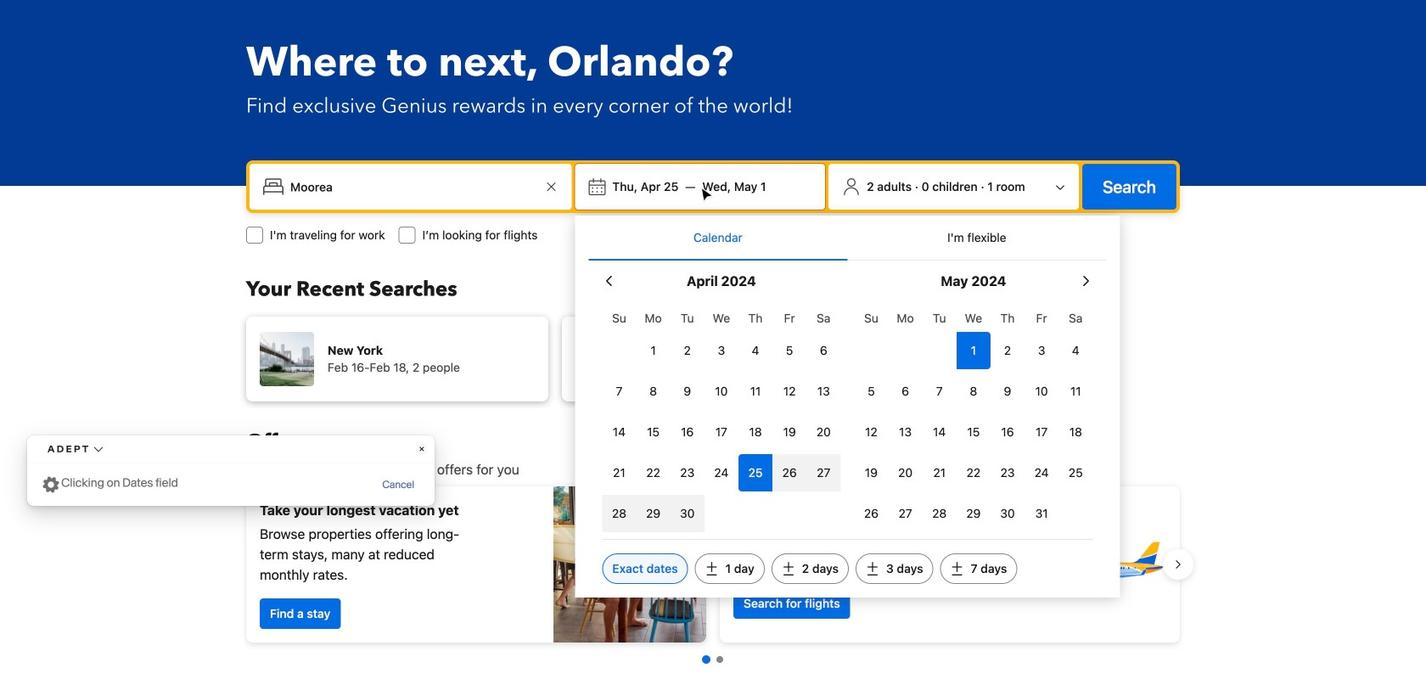 Task type: vqa. For each thing, say whether or not it's contained in the screenshot.
left Price
no



Task type: locate. For each thing, give the bounding box(es) containing it.
26 May 2024 checkbox
[[855, 495, 889, 533]]

20 April 2024 checkbox
[[807, 414, 841, 451]]

region
[[233, 480, 1194, 650]]

8 April 2024 checkbox
[[637, 373, 671, 410]]

18 May 2024 checkbox
[[1059, 414, 1093, 451]]

Where are you going? field
[[284, 172, 541, 202]]

17 April 2024 checkbox
[[705, 414, 739, 451]]

0 horizontal spatial grid
[[602, 302, 841, 533]]

10 May 2024 checkbox
[[1025, 373, 1059, 410]]

4 May 2024 checkbox
[[1059, 332, 1093, 369]]

grid
[[602, 302, 841, 533], [855, 302, 1093, 533]]

tab list
[[589, 216, 1107, 262]]

27 May 2024 checkbox
[[889, 495, 923, 533]]

1 horizontal spatial grid
[[855, 302, 1093, 533]]

26 April 2024 checkbox
[[773, 454, 807, 492]]

13 May 2024 checkbox
[[889, 414, 923, 451]]

16 May 2024 checkbox
[[991, 414, 1025, 451]]

28 April 2024 checkbox
[[602, 495, 637, 533]]

14 May 2024 checkbox
[[923, 414, 957, 451]]

progress bar
[[702, 656, 724, 664]]

30 April 2024 checkbox
[[671, 495, 705, 533]]

27 April 2024 checkbox
[[807, 454, 841, 492]]

15 April 2024 checkbox
[[637, 414, 671, 451]]

22 April 2024 checkbox
[[637, 454, 671, 492]]

20 May 2024 checkbox
[[889, 454, 923, 492]]

31 May 2024 checkbox
[[1025, 495, 1059, 533]]

29 May 2024 checkbox
[[957, 495, 991, 533]]

21 May 2024 checkbox
[[923, 454, 957, 492]]

3 April 2024 checkbox
[[705, 332, 739, 369]]

cell
[[957, 329, 991, 369], [739, 451, 773, 492], [773, 451, 807, 492], [807, 451, 841, 492], [602, 492, 637, 533], [637, 492, 671, 533], [671, 492, 705, 533]]

1 grid from the left
[[602, 302, 841, 533]]



Task type: describe. For each thing, give the bounding box(es) containing it.
12 April 2024 checkbox
[[773, 373, 807, 410]]

take your longest vacation yet image
[[554, 487, 707, 643]]

11 May 2024 checkbox
[[1059, 373, 1093, 410]]

11 April 2024 checkbox
[[739, 373, 773, 410]]

9 May 2024 checkbox
[[991, 373, 1025, 410]]

1 May 2024 checkbox
[[957, 332, 991, 369]]

8 May 2024 checkbox
[[957, 373, 991, 410]]

16 April 2024 checkbox
[[671, 414, 705, 451]]

6 April 2024 checkbox
[[807, 332, 841, 369]]

12 May 2024 checkbox
[[855, 414, 889, 451]]

24 May 2024 checkbox
[[1025, 454, 1059, 492]]

30 May 2024 checkbox
[[991, 495, 1025, 533]]

13 April 2024 checkbox
[[807, 373, 841, 410]]

7 April 2024 checkbox
[[602, 373, 637, 410]]

5 May 2024 checkbox
[[855, 373, 889, 410]]

6 May 2024 checkbox
[[889, 373, 923, 410]]

23 May 2024 checkbox
[[991, 454, 1025, 492]]

17 May 2024 checkbox
[[1025, 414, 1059, 451]]

15 May 2024 checkbox
[[957, 414, 991, 451]]

4 April 2024 checkbox
[[739, 332, 773, 369]]

18 April 2024 checkbox
[[739, 414, 773, 451]]

29 April 2024 checkbox
[[637, 495, 671, 533]]

25 May 2024 checkbox
[[1059, 454, 1093, 492]]

5 April 2024 checkbox
[[773, 332, 807, 369]]

2 April 2024 checkbox
[[671, 332, 705, 369]]

21 April 2024 checkbox
[[602, 454, 637, 492]]

22 May 2024 checkbox
[[957, 454, 991, 492]]

2 May 2024 checkbox
[[991, 332, 1025, 369]]

7 May 2024 checkbox
[[923, 373, 957, 410]]

9 April 2024 checkbox
[[671, 373, 705, 410]]

14 April 2024 checkbox
[[602, 414, 637, 451]]

10 April 2024 checkbox
[[705, 373, 739, 410]]

2 grid from the left
[[855, 302, 1093, 533]]

23 April 2024 checkbox
[[671, 454, 705, 492]]

1 April 2024 checkbox
[[637, 332, 671, 369]]

3 May 2024 checkbox
[[1025, 332, 1059, 369]]

25 April 2024 checkbox
[[739, 454, 773, 492]]

24 April 2024 checkbox
[[705, 454, 739, 492]]

19 May 2024 checkbox
[[855, 454, 889, 492]]

19 April 2024 checkbox
[[773, 414, 807, 451]]

fly away to your dream vacation image
[[1048, 505, 1167, 624]]

28 May 2024 checkbox
[[923, 495, 957, 533]]



